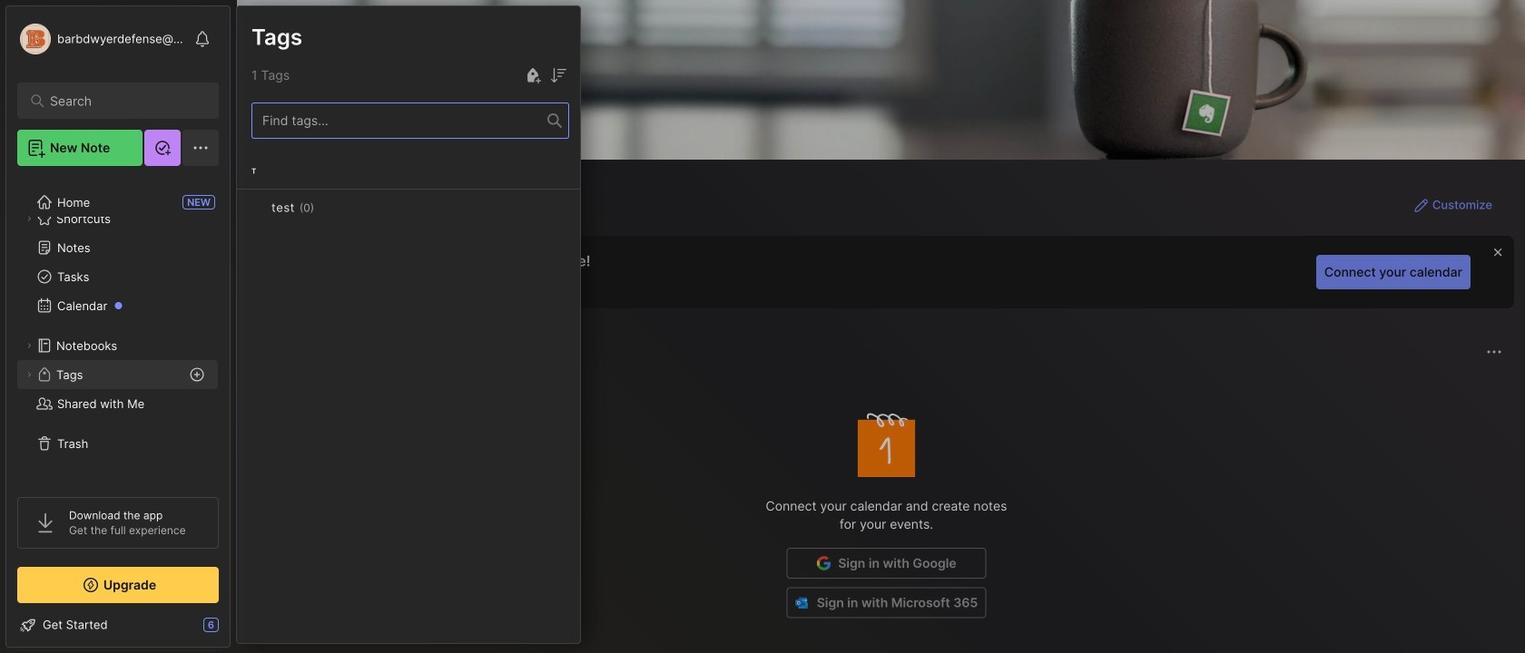 Task type: vqa. For each thing, say whether or not it's contained in the screenshot.
Search text box
yes



Task type: describe. For each thing, give the bounding box(es) containing it.
expand notebooks image
[[24, 341, 35, 352]]

Sort field
[[548, 64, 569, 86]]

Help and Learning task checklist field
[[6, 611, 230, 640]]

Search text field
[[50, 93, 195, 110]]

Tag actions field
[[314, 199, 343, 217]]

sort options image
[[548, 65, 569, 86]]

create new tag image
[[522, 65, 544, 86]]



Task type: locate. For each thing, give the bounding box(es) containing it.
main element
[[0, 0, 236, 654]]

Account field
[[17, 21, 185, 57]]

click to collapse image
[[229, 620, 243, 642]]

tree
[[6, 177, 230, 481]]

tree inside the main element
[[6, 177, 230, 481]]

None search field
[[50, 90, 195, 112]]

Find tags… text field
[[253, 109, 548, 133]]

row group
[[237, 153, 580, 252]]

tag actions image
[[314, 201, 343, 215]]

none search field inside the main element
[[50, 90, 195, 112]]

expand tags image
[[24, 370, 35, 381]]



